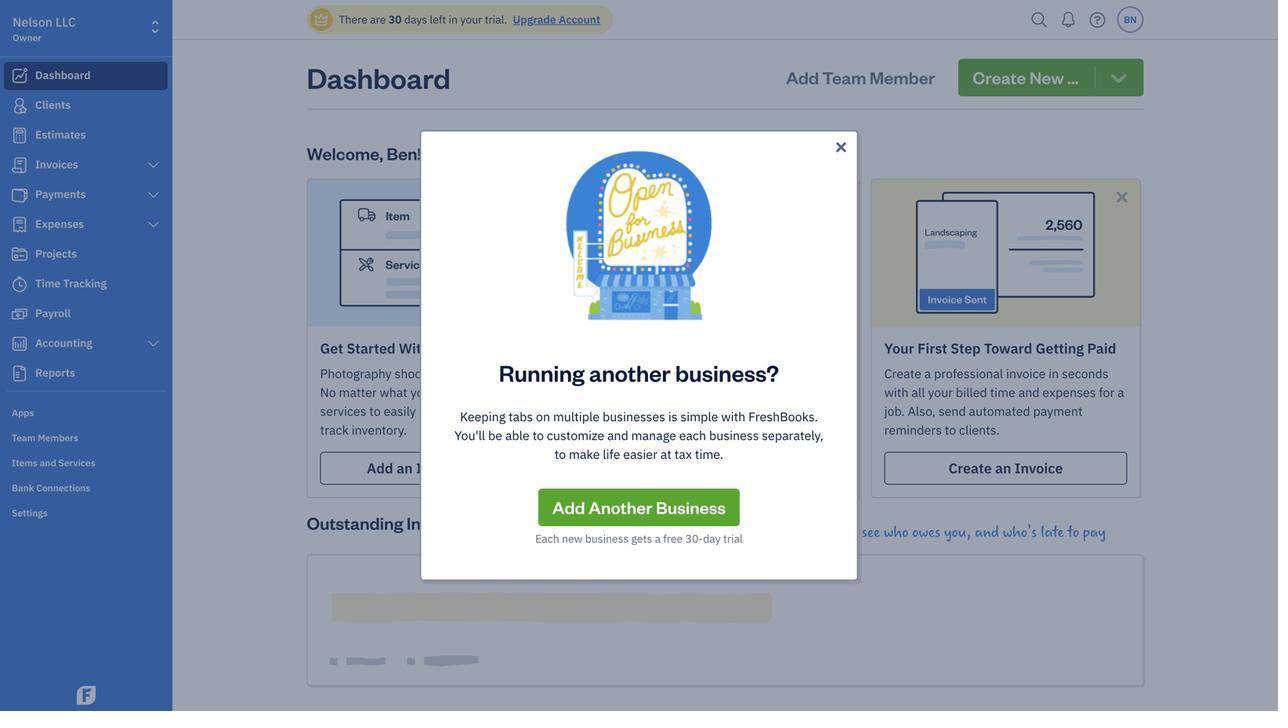 Task type: vqa. For each thing, say whether or not it's contained in the screenshot.
Running another business? at the bottom
yes



Task type: locate. For each thing, give the bounding box(es) containing it.
to left make
[[555, 447, 566, 463]]

1 vertical spatial chevron large down image
[[146, 219, 161, 231]]

main element
[[0, 0, 212, 712]]

add down each
[[684, 459, 711, 478]]

add
[[787, 66, 819, 89], [367, 459, 394, 478], [684, 459, 711, 478], [553, 497, 585, 519]]

business?
[[676, 358, 780, 388]]

your first step toward getting paid create a professional invoice in seconds with all your billed time and expenses for a job. also, send automated payment reminders to clients.
[[885, 340, 1125, 439]]

1 horizontal spatial an
[[481, 403, 494, 420]]

get started with items and services photography shoot? electrician services? no matter what you do, add your items or services to easily include on an invoice or track inventory.
[[320, 340, 559, 439]]

here's
[[425, 142, 475, 165]]

an
[[481, 403, 494, 420], [397, 459, 413, 478], [996, 459, 1012, 478]]

photography
[[320, 366, 392, 382]]

for up separately,
[[805, 366, 821, 382]]

payment down expenses
[[1034, 403, 1083, 420]]

0 vertical spatial payment
[[752, 366, 802, 382]]

2 dismiss image from the left
[[1114, 188, 1132, 206]]

to right able
[[533, 428, 544, 444]]

create
[[885, 366, 922, 382], [949, 459, 992, 478]]

1 horizontal spatial invoice
[[1007, 366, 1046, 382]]

0 vertical spatial create
[[885, 366, 922, 382]]

1 chevron large down image from the top
[[146, 159, 161, 172]]

business
[[710, 428, 759, 444], [585, 532, 629, 547]]

client
[[725, 459, 764, 478]]

add another business
[[553, 497, 726, 519]]

1 vertical spatial for
[[1100, 385, 1115, 401]]

llc
[[56, 14, 76, 30]]

also,
[[908, 403, 936, 420]]

track right keep
[[634, 366, 663, 382]]

business down the another
[[585, 532, 629, 547]]

or right items
[[541, 385, 553, 401]]

or right item
[[451, 459, 465, 478]]

add inside add a client link
[[684, 459, 711, 478]]

and inside get started with items and services photography shoot? electrician services? no matter what you do, add your items or services to easily include on an invoice or track inventory.
[[475, 340, 500, 358]]

0 vertical spatial business
[[710, 428, 759, 444]]

1 vertical spatial in
[[1049, 366, 1060, 382]]

0 horizontal spatial create
[[885, 366, 922, 382]]

0 vertical spatial chevron large down image
[[146, 159, 161, 172]]

a left client
[[714, 459, 722, 478]]

0 horizontal spatial with
[[722, 409, 746, 425]]

and inside keeping tabs on multiple businesses is simple with freshbooks. you'll be able to customize and manage each business separately, to make life easier at tax time.
[[608, 428, 629, 444]]

1 vertical spatial create
[[949, 459, 992, 478]]

1 horizontal spatial on
[[536, 409, 550, 425]]

an up be
[[481, 403, 494, 420]]

services
[[503, 340, 559, 358]]

on right tabs
[[536, 409, 550, 425]]

a right expenses
[[1118, 385, 1125, 401]]

add for add team member
[[787, 66, 819, 89]]

create up 'all' at the bottom
[[885, 366, 922, 382]]

business
[[656, 497, 726, 519]]

0 horizontal spatial payment
[[752, 366, 802, 382]]

items
[[507, 385, 538, 401]]

and right time
[[1019, 385, 1040, 401]]

freshbooks.
[[681, 142, 777, 165], [749, 409, 819, 425]]

on inside get started with items and services photography shoot? electrician services? no matter what you do, add your items or services to easily include on an invoice or track inventory.
[[463, 403, 478, 420]]

new
[[562, 532, 583, 547]]

chevron large down image for invoice icon at the left
[[146, 159, 161, 172]]

0 horizontal spatial on
[[463, 403, 478, 420]]

1 horizontal spatial with
[[807, 385, 831, 401]]

chart image
[[10, 336, 29, 352]]

welcome,
[[307, 142, 383, 165]]

1 vertical spatial freshbooks.
[[749, 409, 819, 425]]

your up keeping
[[479, 385, 504, 401]]

with inside your first step toward getting paid create a professional invoice in seconds with all your billed time and expenses for a job. also, send automated payment reminders to clients.
[[885, 385, 909, 401]]

of left invoices
[[666, 366, 677, 382]]

in up expenses
[[1049, 366, 1060, 382]]

for inside keep track of invoices and payment for clients, and download client reports with a click of a button.
[[805, 366, 821, 382]]

with
[[399, 340, 430, 358]]

client image
[[10, 98, 29, 114]]

welcome, ben! here's how to get the most out of freshbooks.
[[307, 142, 777, 165]]

business up 'time.'
[[710, 428, 759, 444]]

expenses
[[1043, 385, 1097, 401]]

0 horizontal spatial invoice
[[497, 403, 537, 420]]

keeping
[[460, 409, 506, 425]]

another
[[589, 497, 653, 519]]

a right reports at the right bottom of page
[[834, 385, 841, 401]]

billed
[[956, 385, 988, 401]]

2 vertical spatial or
[[451, 459, 465, 478]]

0 horizontal spatial business
[[585, 532, 629, 547]]

0 vertical spatial in
[[449, 12, 458, 27]]

chevron large down image
[[146, 189, 161, 202], [146, 338, 161, 350]]

1 vertical spatial business
[[585, 532, 629, 547]]

0 horizontal spatial dismiss image
[[549, 188, 567, 206]]

add an item or service link
[[320, 452, 563, 485]]

chevron large down image
[[146, 159, 161, 172], [146, 219, 161, 231]]

add for add another business
[[553, 497, 585, 519]]

1 chevron large down image from the top
[[146, 189, 161, 202]]

add inside add team member button
[[787, 66, 819, 89]]

and up button.
[[646, 385, 667, 401]]

time.
[[695, 447, 724, 463]]

services
[[320, 403, 367, 420]]

0 vertical spatial or
[[541, 385, 553, 401]]

to down send at the bottom of page
[[945, 422, 957, 439]]

invoices
[[407, 512, 471, 535]]

in right left
[[449, 12, 458, 27]]

for down seconds
[[1100, 385, 1115, 401]]

report image
[[10, 366, 29, 382]]

0 vertical spatial for
[[805, 366, 821, 382]]

invoice image
[[10, 158, 29, 173]]

1 vertical spatial track
[[320, 422, 349, 439]]

gets
[[632, 532, 653, 547]]

left
[[430, 12, 446, 27]]

and up client
[[728, 366, 749, 382]]

with inside keep track of invoices and payment for clients, and download client reports with a click of a button.
[[807, 385, 831, 401]]

send
[[939, 403, 967, 420]]

in inside your first step toward getting paid create a professional invoice in seconds with all your billed time and expenses for a job. also, send automated payment reminders to clients.
[[1049, 366, 1060, 382]]

how
[[478, 142, 511, 165]]

an inside get started with items and services photography shoot? electrician services? no matter what you do, add your items or services to easily include on an invoice or track inventory.
[[481, 403, 494, 420]]

or
[[541, 385, 553, 401], [540, 403, 551, 420], [451, 459, 465, 478]]

to up inventory.
[[370, 403, 381, 420]]

free
[[664, 532, 683, 547]]

add another business button
[[539, 489, 740, 527]]

payment
[[752, 366, 802, 382], [1034, 403, 1083, 420]]

0 horizontal spatial in
[[449, 12, 458, 27]]

with up job.
[[885, 385, 909, 401]]

of right click
[[631, 403, 642, 420]]

invoice up time
[[1007, 366, 1046, 382]]

reminders
[[885, 422, 942, 439]]

0 horizontal spatial an
[[397, 459, 413, 478]]

2 chevron large down image from the top
[[146, 219, 161, 231]]

1 horizontal spatial for
[[1100, 385, 1115, 401]]

add team member button
[[772, 59, 950, 96]]

in
[[449, 12, 458, 27], [1049, 366, 1060, 382]]

of right out
[[662, 142, 677, 165]]

your
[[461, 12, 482, 27], [479, 385, 504, 401], [929, 385, 953, 401]]

1 vertical spatial of
[[666, 366, 677, 382]]

easier
[[624, 447, 658, 463]]

1 horizontal spatial in
[[1049, 366, 1060, 382]]

clients,
[[603, 385, 643, 401]]

a up 'all' at the bottom
[[925, 366, 932, 382]]

add inside add an item or service link
[[367, 459, 394, 478]]

running another business? dialog
[[0, 111, 1279, 601]]

1 horizontal spatial create
[[949, 459, 992, 478]]

client
[[729, 385, 760, 401]]

1 horizontal spatial track
[[634, 366, 663, 382]]

include
[[419, 403, 460, 420]]

for
[[805, 366, 821, 382], [1100, 385, 1115, 401]]

running
[[499, 358, 585, 388]]

2 chevron large down image from the top
[[146, 338, 161, 350]]

to left "pay"
[[1068, 525, 1080, 542]]

with down client
[[722, 409, 746, 425]]

0 vertical spatial track
[[634, 366, 663, 382]]

0 horizontal spatial for
[[805, 366, 821, 382]]

a left the free
[[655, 532, 661, 547]]

1 horizontal spatial payment
[[1034, 403, 1083, 420]]

create an invoice
[[949, 459, 1064, 478]]

add left team
[[787, 66, 819, 89]]

1 vertical spatial chevron large down image
[[146, 338, 161, 350]]

pay
[[1084, 525, 1106, 542]]

for inside your first step toward getting paid create a professional invoice in seconds with all your billed time and expenses for a job. also, send automated payment reminders to clients.
[[1100, 385, 1115, 401]]

an left the invoice
[[996, 459, 1012, 478]]

chevron large down image for payment image
[[146, 189, 161, 202]]

tabs
[[509, 409, 533, 425]]

0 vertical spatial chevron large down image
[[146, 189, 161, 202]]

project image
[[10, 247, 29, 263]]

payment up reports at the right bottom of page
[[752, 366, 802, 382]]

1 vertical spatial invoice
[[497, 403, 537, 420]]

of
[[662, 142, 677, 165], [666, 366, 677, 382], [631, 403, 642, 420]]

your inside get started with items and services photography shoot? electrician services? no matter what you do, add your items or services to easily include on an invoice or track inventory.
[[479, 385, 504, 401]]

2 horizontal spatial with
[[885, 385, 909, 401]]

member
[[870, 66, 936, 89]]

keep track of invoices and payment for clients, and download client reports with a click of a button.
[[603, 366, 841, 420]]

dismiss image
[[549, 188, 567, 206], [1114, 188, 1132, 206]]

outstanding invoices
[[307, 512, 471, 535]]

and up life
[[608, 428, 629, 444]]

dashboard
[[307, 59, 451, 96]]

invoice
[[1007, 366, 1046, 382], [497, 403, 537, 420]]

add
[[454, 385, 476, 401]]

or right tabs
[[540, 403, 551, 420]]

1 horizontal spatial dismiss image
[[1114, 188, 1132, 206]]

your right 'all' at the bottom
[[929, 385, 953, 401]]

on down add
[[463, 403, 478, 420]]

add team member
[[787, 66, 936, 89]]

dismiss image for your first step toward getting paid
[[1114, 188, 1132, 206]]

0 horizontal spatial track
[[320, 422, 349, 439]]

0 vertical spatial invoice
[[1007, 366, 1046, 382]]

and up electrician
[[475, 340, 500, 358]]

step
[[951, 340, 981, 358]]

1 dismiss image from the left
[[549, 188, 567, 206]]

invoice down items
[[497, 403, 537, 420]]

timer image
[[10, 277, 29, 292]]

on inside keeping tabs on multiple businesses is simple with freshbooks. you'll be able to customize and manage each business separately, to make life easier at tax time.
[[536, 409, 550, 425]]

1 vertical spatial or
[[540, 403, 551, 420]]

apps image
[[12, 406, 168, 419]]

0 vertical spatial of
[[662, 142, 677, 165]]

add inside add another business button
[[553, 497, 585, 519]]

service
[[468, 459, 517, 478]]

simple
[[681, 409, 719, 425]]

easily
[[384, 403, 416, 420]]

add a client
[[684, 459, 764, 478]]

trial.
[[485, 12, 508, 27]]

with right reports at the right bottom of page
[[807, 385, 831, 401]]

your inside your first step toward getting paid create a professional invoice in seconds with all your billed time and expenses for a job. also, send automated payment reminders to clients.
[[929, 385, 953, 401]]

create down clients.
[[949, 459, 992, 478]]

1 vertical spatial payment
[[1034, 403, 1083, 420]]

with inside keeping tabs on multiple businesses is simple with freshbooks. you'll be able to customize and manage each business separately, to make life easier at tax time.
[[722, 409, 746, 425]]

2 horizontal spatial an
[[996, 459, 1012, 478]]

estimate image
[[10, 128, 29, 143]]

track inside get started with items and services photography shoot? electrician services? no matter what you do, add your items or services to easily include on an invoice or track inventory.
[[320, 422, 349, 439]]

freshbooks. inside keeping tabs on multiple businesses is simple with freshbooks. you'll be able to customize and manage each business separately, to make life easier at tax time.
[[749, 409, 819, 425]]

add up new
[[553, 497, 585, 519]]

outstanding
[[307, 512, 403, 535]]

add down inventory.
[[367, 459, 394, 478]]

team
[[823, 66, 867, 89]]

track down the services
[[320, 422, 349, 439]]

separately,
[[762, 428, 824, 444]]

on
[[463, 403, 478, 420], [536, 409, 550, 425]]

1 horizontal spatial business
[[710, 428, 759, 444]]

an left item
[[397, 459, 413, 478]]



Task type: describe. For each thing, give the bounding box(es) containing it.
is
[[669, 409, 678, 425]]

your left trial.
[[461, 12, 482, 27]]

expense image
[[10, 217, 29, 233]]

a up manage
[[645, 403, 652, 420]]

day
[[703, 532, 721, 547]]

each
[[680, 428, 707, 444]]

keeping tabs on multiple businesses is simple with freshbooks. you'll be able to customize and manage each business separately, to make life easier at tax time.
[[455, 409, 824, 463]]

button.
[[655, 403, 696, 420]]

items and services image
[[12, 456, 168, 469]]

settings image
[[12, 507, 168, 519]]

invoice inside your first step toward getting paid create a professional invoice in seconds with all your billed time and expenses for a job. also, send automated payment reminders to clients.
[[1007, 366, 1046, 382]]

who's
[[1003, 525, 1038, 542]]

automated
[[969, 403, 1031, 420]]

multiple
[[553, 409, 600, 425]]

nelson
[[13, 14, 53, 30]]

nelson llc owner
[[13, 14, 76, 44]]

and inside your first step toward getting paid create a professional invoice in seconds with all your billed time and expenses for a job. also, send automated payment reminders to clients.
[[1019, 385, 1040, 401]]

track inside keep track of invoices and payment for clients, and download client reports with a click of a button.
[[634, 366, 663, 382]]

who
[[884, 525, 909, 542]]

upgrade
[[513, 12, 557, 27]]

payment inside your first step toward getting paid create a professional invoice in seconds with all your billed time and expenses for a job. also, send automated payment reminders to clients.
[[1034, 403, 1083, 420]]

to left the get
[[514, 142, 530, 165]]

keep
[[603, 366, 631, 382]]

most
[[590, 142, 630, 165]]

to inside your first step toward getting paid create a professional invoice in seconds with all your billed time and expenses for a job. also, send automated payment reminders to clients.
[[945, 422, 957, 439]]

dismiss image for get started with items and services
[[549, 188, 567, 206]]

business inside keeping tabs on multiple businesses is simple with freshbooks. you'll be able to customize and manage each business separately, to make life easier at tax time.
[[710, 428, 759, 444]]

ben!
[[387, 142, 422, 165]]

started
[[347, 340, 396, 358]]

your
[[885, 340, 915, 358]]

seconds
[[1063, 366, 1109, 382]]

matter
[[339, 385, 377, 401]]

30
[[389, 12, 402, 27]]

professional
[[935, 366, 1004, 382]]

get
[[533, 142, 558, 165]]

life
[[603, 447, 621, 463]]

able
[[506, 428, 530, 444]]

all
[[912, 385, 926, 401]]

owner
[[13, 31, 41, 44]]

you
[[411, 385, 431, 401]]

a inside dialog
[[655, 532, 661, 547]]

create inside your first step toward getting paid create a professional invoice in seconds with all your billed time and expenses for a job. also, send automated payment reminders to clients.
[[885, 366, 922, 382]]

team members image
[[12, 431, 168, 444]]

payment image
[[10, 187, 29, 203]]

do,
[[434, 385, 452, 401]]

make
[[569, 447, 600, 463]]

the
[[561, 142, 587, 165]]

be
[[488, 428, 503, 444]]

getting
[[1036, 340, 1085, 358]]

there are 30 days left in your trial. upgrade account
[[339, 12, 601, 27]]

payment inside keep track of invoices and payment for clients, and download client reports with a click of a button.
[[752, 366, 802, 382]]

toward
[[985, 340, 1033, 358]]

0 vertical spatial freshbooks.
[[681, 142, 777, 165]]

download
[[670, 385, 726, 401]]

items
[[433, 340, 472, 358]]

upgrade account link
[[510, 12, 601, 27]]

reports
[[763, 385, 804, 401]]

no
[[320, 385, 336, 401]]

services?
[[498, 366, 550, 382]]

add for add a client
[[684, 459, 711, 478]]

there
[[339, 12, 368, 27]]

close image
[[834, 138, 850, 157]]

get
[[320, 340, 344, 358]]

clients.
[[960, 422, 1000, 439]]

inventory.
[[352, 422, 407, 439]]

job.
[[885, 403, 905, 420]]

money image
[[10, 307, 29, 322]]

with for invoices
[[807, 385, 831, 401]]

businesses
[[603, 409, 666, 425]]

you'll
[[455, 428, 486, 444]]

chevron large down image for chart image
[[146, 338, 161, 350]]

add for add an item or service
[[367, 459, 394, 478]]

what
[[380, 385, 408, 401]]

running another business?
[[499, 358, 780, 388]]

chevron large down image for 'expense' image
[[146, 219, 161, 231]]

to inside get started with items and services photography shoot? electrician services? no matter what you do, add your items or services to easily include on an invoice or track inventory.
[[370, 403, 381, 420]]

customize
[[547, 428, 605, 444]]

an for get started with items and services
[[397, 459, 413, 478]]

invoice
[[1015, 459, 1064, 478]]

account
[[559, 12, 601, 27]]

2 vertical spatial of
[[631, 403, 642, 420]]

search image
[[1028, 8, 1053, 32]]

add a client link
[[603, 452, 846, 485]]

crown image
[[313, 11, 330, 28]]

add an item or service
[[367, 459, 517, 478]]

bank connections image
[[12, 481, 168, 494]]

are
[[370, 12, 386, 27]]

manage
[[632, 428, 677, 444]]

an for your first step toward getting paid
[[996, 459, 1012, 478]]

go to help image
[[1086, 8, 1111, 32]]

paid
[[1088, 340, 1117, 358]]

with for toward
[[885, 385, 909, 401]]

shoot?
[[395, 366, 433, 382]]

at
[[661, 447, 672, 463]]

another
[[589, 358, 671, 388]]

30-
[[686, 532, 703, 547]]

see who owes you, and who's late to pay
[[862, 525, 1106, 542]]

freshbooks image
[[74, 687, 99, 706]]

invoice inside get started with items and services photography shoot? electrician services? no matter what you do, add your items or services to easily include on an invoice or track inventory.
[[497, 403, 537, 420]]

trial
[[724, 532, 743, 547]]

dashboard image
[[10, 68, 29, 84]]

time
[[991, 385, 1016, 401]]

invoices
[[680, 366, 725, 382]]

you,
[[945, 525, 972, 542]]

and right you, on the right of page
[[975, 525, 1000, 542]]



